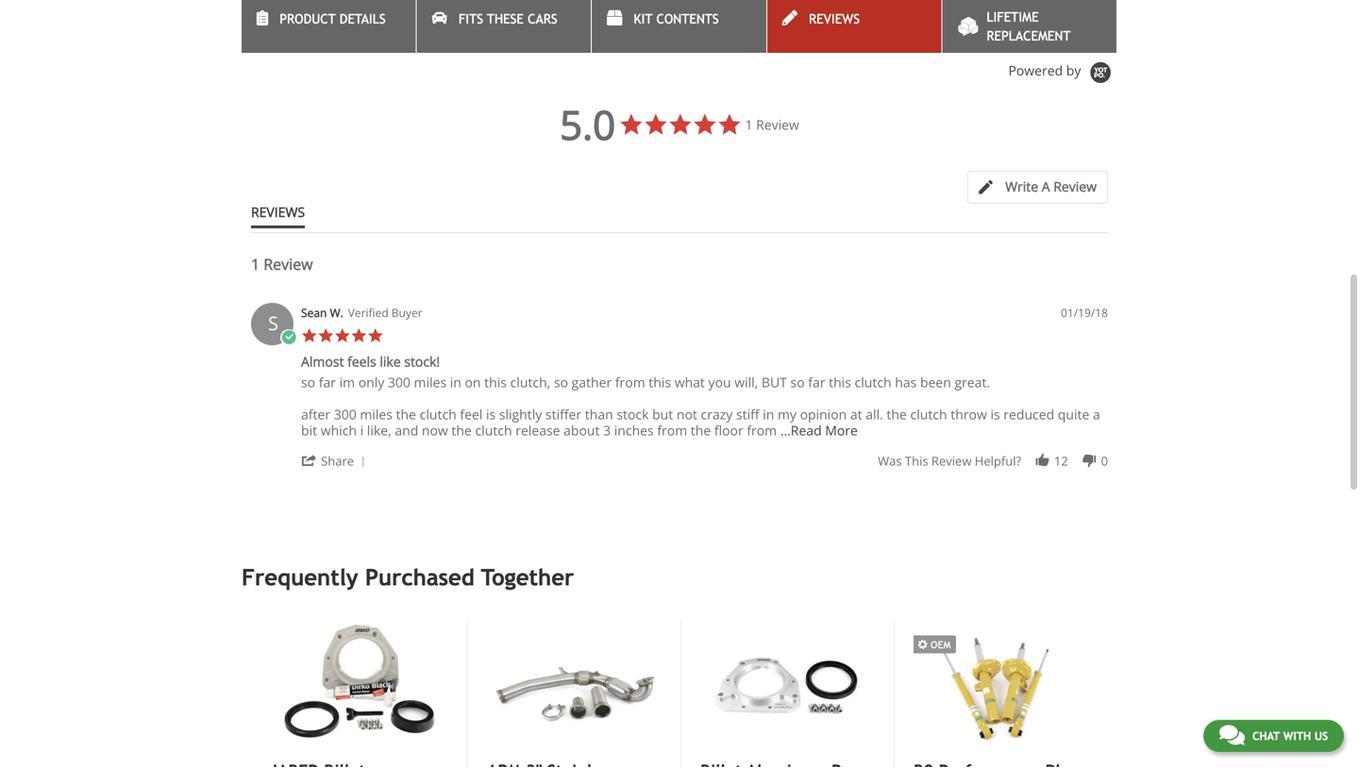Task type: describe. For each thing, give the bounding box(es) containing it.
1 vertical spatial 1 review
[[251, 254, 313, 274]]

miles inside "after 300 miles the clutch feel is slightly stiffer than stock but not crazy stiff in my opinion at all. the clutch throw is reduced quite a bit which i like, and now the clutch release about 3 inches from the floor from"
[[360, 405, 393, 423]]

iabed billet aluminum rear main seal upgrade - with installation tool & sealant image
[[273, 620, 446, 751]]

w.
[[330, 305, 343, 320]]

opinion
[[800, 405, 847, 423]]

share
[[321, 453, 354, 470]]

more
[[825, 421, 858, 439]]

these
[[487, 11, 524, 26]]

1 horizontal spatial 1
[[745, 116, 753, 134]]

slightly
[[499, 405, 542, 423]]

1 vertical spatial 1
[[251, 254, 260, 274]]

300 inside "after 300 miles the clutch feel is slightly stiffer than stock but not crazy stiff in my opinion at all. the clutch throw is reduced quite a bit which i like, and now the clutch release about 3 inches from the floor from"
[[334, 405, 356, 423]]

2 horizontal spatial from
[[747, 421, 777, 439]]

fits
[[459, 11, 483, 26]]

1 is from the left
[[486, 405, 496, 423]]

crazy
[[701, 405, 733, 423]]

us
[[1314, 730, 1328, 743]]

i
[[360, 421, 364, 439]]

by
[[1066, 61, 1081, 79]]

all.
[[866, 405, 883, 423]]

after 300 miles the clutch feel is slightly stiffer than stock but not crazy stiff in my opinion at all. the clutch throw is reduced quite a bit which i like, and now the clutch release about 3 inches from the floor from
[[301, 405, 1100, 439]]

5.0
[[560, 97, 616, 152]]

like
[[380, 353, 401, 370]]

gather
[[572, 373, 612, 391]]

sean
[[301, 305, 327, 320]]

the right all.
[[887, 405, 907, 423]]

...read more button
[[780, 421, 858, 439]]

together
[[481, 564, 574, 591]]

b8 performance plus shocks & struts set image
[[914, 620, 1086, 750]]

has
[[895, 373, 917, 391]]

comments image
[[1219, 724, 1245, 747]]

this right was at the right bottom
[[905, 453, 928, 470]]

this right the on
[[484, 373, 507, 391]]

but
[[762, 373, 787, 391]]

sean w. verified buyer
[[301, 305, 422, 320]]

release
[[516, 421, 560, 439]]

been
[[920, 373, 951, 391]]

vote up review by sean w. on 19 jan 2018 image
[[1034, 453, 1051, 469]]

review inside write a review dropdown button
[[1053, 177, 1097, 195]]

feels
[[347, 353, 376, 370]]

kit contents
[[634, 11, 719, 26]]

write no frame image
[[979, 180, 1002, 194]]

chat with us link
[[1203, 720, 1344, 752]]

arm 3 image
[[487, 620, 660, 750]]

and
[[395, 421, 418, 439]]

1 far from the left
[[319, 373, 336, 391]]

the left floor
[[691, 421, 711, 439]]

2 far from the left
[[808, 373, 825, 391]]

1 so from the left
[[301, 373, 315, 391]]

3 so from the left
[[790, 373, 805, 391]]

powered
[[1008, 61, 1063, 79]]

what
[[675, 373, 705, 391]]

which
[[321, 421, 357, 439]]

on
[[465, 373, 481, 391]]

billet aluminum rear main seal upgrade image
[[700, 620, 873, 750]]

buyer
[[391, 305, 422, 320]]

write
[[1005, 177, 1038, 195]]

details
[[340, 11, 386, 26]]

1 star image from the left
[[301, 328, 318, 344]]

write a review
[[1005, 177, 1097, 195]]

1 horizontal spatial miles
[[414, 373, 447, 391]]

1 horizontal spatial review
[[756, 116, 799, 134]]

kit contents link
[[592, 0, 766, 53]]

now
[[422, 421, 448, 439]]

stock!
[[404, 353, 440, 370]]

2 star image from the left
[[351, 328, 367, 344]]

kit
[[634, 11, 653, 26]]

product
[[280, 11, 336, 26]]

stiffer
[[545, 405, 581, 423]]

almost
[[301, 353, 344, 370]]

was this review helpful?
[[878, 453, 1021, 470]]

powered by link
[[1008, 61, 1117, 85]]

1 star image from the left
[[318, 328, 334, 344]]

reviews link
[[767, 0, 941, 53]]

seperator image
[[357, 457, 369, 468]]

so far im only 300 miles in on this clutch, so gather from this what you will, but so far this clutch has been great.
[[301, 373, 990, 391]]



Task type: vqa. For each thing, say whether or not it's contained in the screenshot.
HAS
yes



Task type: locate. For each thing, give the bounding box(es) containing it.
only
[[358, 373, 384, 391]]

0 horizontal spatial 1
[[251, 254, 260, 274]]

0 horizontal spatial 1 review
[[251, 254, 313, 274]]

a
[[1093, 405, 1100, 423]]

verified
[[348, 305, 389, 320]]

0 vertical spatial 300
[[388, 373, 410, 391]]

but
[[652, 405, 673, 423]]

1 horizontal spatial from
[[657, 421, 687, 439]]

0 horizontal spatial reviews
[[242, 14, 314, 36]]

star image
[[318, 328, 334, 344], [351, 328, 367, 344]]

0 horizontal spatial star image
[[301, 328, 318, 344]]

in inside "after 300 miles the clutch feel is slightly stiffer than stock but not crazy stiff in my opinion at all. the clutch throw is reduced quite a bit which i like, and now the clutch release about 3 inches from the floor from"
[[763, 405, 774, 423]]

1 horizontal spatial reviews
[[809, 11, 860, 26]]

0 horizontal spatial review
[[264, 254, 313, 274]]

chat
[[1252, 730, 1280, 743]]

01/19/18
[[1061, 305, 1108, 320]]

0 horizontal spatial from
[[615, 373, 645, 391]]

from
[[615, 373, 645, 391], [657, 421, 687, 439], [747, 421, 777, 439]]

star image down verified
[[367, 328, 384, 344]]

the right now
[[451, 421, 472, 439]]

circle checkmark image
[[280, 329, 297, 346]]

almost feels like stock!
[[301, 353, 440, 370]]

at
[[850, 405, 862, 423]]

is right "feel"
[[486, 405, 496, 423]]

1 horizontal spatial 1 review
[[745, 116, 799, 134]]

0 vertical spatial review
[[756, 116, 799, 134]]

1 horizontal spatial is
[[990, 405, 1000, 423]]

star image
[[301, 328, 318, 344], [334, 328, 351, 344], [367, 328, 384, 344]]

write a review button
[[967, 171, 1108, 204]]

fits these cars
[[459, 11, 557, 26]]

clutch
[[855, 373, 892, 391], [420, 405, 457, 423], [910, 405, 947, 423], [475, 421, 512, 439]]

clutch,
[[510, 373, 551, 391]]

2 horizontal spatial review
[[1053, 177, 1097, 195]]

almost feels like stock! heading
[[301, 353, 440, 374]]

lifetime replacement link
[[942, 0, 1116, 53]]

1 vertical spatial in
[[763, 405, 774, 423]]

contents
[[656, 11, 719, 26]]

2 so from the left
[[554, 373, 568, 391]]

is right throw
[[990, 405, 1000, 423]]

cars
[[528, 11, 557, 26]]

0
[[1101, 453, 1108, 470]]

star image right circle checkmark icon at the left top of the page
[[301, 328, 318, 344]]

with
[[1283, 730, 1311, 743]]

300
[[388, 373, 410, 391], [334, 405, 356, 423]]

was
[[878, 453, 902, 470]]

0 horizontal spatial 300
[[334, 405, 356, 423]]

0 horizontal spatial far
[[319, 373, 336, 391]]

a
[[1042, 177, 1050, 195]]

vote down review by sean w. on 19 jan 2018 image
[[1081, 453, 1098, 469]]

group containing was this review helpful?
[[878, 453, 1108, 470]]

throw
[[951, 405, 987, 423]]

quite
[[1058, 405, 1089, 423]]

miles
[[414, 373, 447, 391], [360, 405, 393, 423]]

0 horizontal spatial is
[[486, 405, 496, 423]]

far up opinion
[[808, 373, 825, 391]]

not
[[677, 405, 697, 423]]

clutch left "feel"
[[420, 405, 457, 423]]

1 vertical spatial 300
[[334, 405, 356, 423]]

review
[[756, 116, 799, 134], [1053, 177, 1097, 195], [264, 254, 313, 274]]

...read more
[[780, 421, 858, 439]]

1 horizontal spatial 300
[[388, 373, 410, 391]]

5.0 star rating element
[[560, 97, 616, 152]]

1 vertical spatial review
[[1053, 177, 1097, 195]]

12
[[1054, 453, 1068, 470]]

reviews
[[251, 203, 305, 221]]

2 horizontal spatial so
[[790, 373, 805, 391]]

2 is from the left
[[990, 405, 1000, 423]]

about
[[564, 421, 600, 439]]

2 star image from the left
[[334, 328, 351, 344]]

fits these cars link
[[417, 0, 591, 53]]

lifetime
[[987, 9, 1039, 25]]

from right inches
[[657, 421, 687, 439]]

in left the on
[[450, 373, 461, 391]]

like,
[[367, 421, 391, 439]]

0 horizontal spatial so
[[301, 373, 315, 391]]

0 vertical spatial in
[[450, 373, 461, 391]]

this up at
[[829, 373, 851, 391]]

so left 'gather'
[[554, 373, 568, 391]]

share button
[[301, 452, 372, 470]]

1 horizontal spatial in
[[763, 405, 774, 423]]

product details
[[280, 11, 386, 26]]

the right "like,"
[[396, 405, 416, 423]]

300 down like
[[388, 373, 410, 391]]

group
[[878, 453, 1108, 470]]

300 left the 'i'
[[334, 405, 356, 423]]

miles down only
[[360, 405, 393, 423]]

1 horizontal spatial star image
[[334, 328, 351, 344]]

so
[[301, 373, 315, 391], [554, 373, 568, 391], [790, 373, 805, 391]]

stock
[[617, 405, 649, 423]]

product details link
[[242, 0, 416, 53]]

reduced
[[1004, 405, 1054, 423]]

purchased
[[365, 564, 474, 591]]

2 vertical spatial review
[[264, 254, 313, 274]]

0 horizontal spatial miles
[[360, 405, 393, 423]]

far left im in the left of the page
[[319, 373, 336, 391]]

chat with us
[[1252, 730, 1328, 743]]

clutch left release
[[475, 421, 512, 439]]

star image down sean w. verified buyer
[[351, 328, 367, 344]]

1 horizontal spatial star image
[[351, 328, 367, 344]]

lifetime replacement
[[987, 9, 1071, 43]]

so right but
[[790, 373, 805, 391]]

share image
[[301, 453, 318, 469]]

from up the stock
[[615, 373, 645, 391]]

inches
[[614, 421, 654, 439]]

3
[[603, 421, 611, 439]]

s
[[268, 310, 278, 336]]

so down almost
[[301, 373, 315, 391]]

star image down "w."
[[334, 328, 351, 344]]

you
[[708, 373, 731, 391]]

star image down "w."
[[318, 328, 334, 344]]

reviews
[[809, 11, 860, 26], [242, 14, 314, 36]]

review
[[931, 453, 972, 470]]

1 horizontal spatial so
[[554, 373, 568, 391]]

this
[[484, 373, 507, 391], [649, 373, 671, 391], [829, 373, 851, 391], [905, 453, 928, 470]]

feel
[[460, 405, 483, 423]]

frequently purchased together
[[242, 564, 574, 591]]

...read
[[780, 421, 822, 439]]

powered by
[[1008, 61, 1084, 79]]

frequently
[[242, 564, 358, 591]]

review date 01/19/18 element
[[1061, 305, 1108, 321]]

from left my
[[747, 421, 777, 439]]

clutch down been
[[910, 405, 947, 423]]

1
[[745, 116, 753, 134], [251, 254, 260, 274]]

1 vertical spatial miles
[[360, 405, 393, 423]]

0 horizontal spatial in
[[450, 373, 461, 391]]

clutch up all.
[[855, 373, 892, 391]]

than
[[585, 405, 613, 423]]

will,
[[734, 373, 758, 391]]

this left what
[[649, 373, 671, 391]]

miles down stock!
[[414, 373, 447, 391]]

in left my
[[763, 405, 774, 423]]

im
[[339, 373, 355, 391]]

1 horizontal spatial far
[[808, 373, 825, 391]]

0 horizontal spatial star image
[[318, 328, 334, 344]]

far
[[319, 373, 336, 391], [808, 373, 825, 391]]

0 vertical spatial miles
[[414, 373, 447, 391]]

0 vertical spatial 1
[[745, 116, 753, 134]]

1 review
[[745, 116, 799, 134], [251, 254, 313, 274]]

2 horizontal spatial star image
[[367, 328, 384, 344]]

helpful?
[[975, 453, 1021, 470]]

replacement
[[987, 28, 1071, 43]]

after
[[301, 405, 330, 423]]

floor
[[714, 421, 743, 439]]

in
[[450, 373, 461, 391], [763, 405, 774, 423]]

the
[[396, 405, 416, 423], [887, 405, 907, 423], [451, 421, 472, 439], [691, 421, 711, 439]]

0 vertical spatial 1 review
[[745, 116, 799, 134]]

3 star image from the left
[[367, 328, 384, 344]]

great.
[[955, 373, 990, 391]]

verified buyer heading
[[348, 305, 422, 321]]

my
[[778, 405, 796, 423]]



